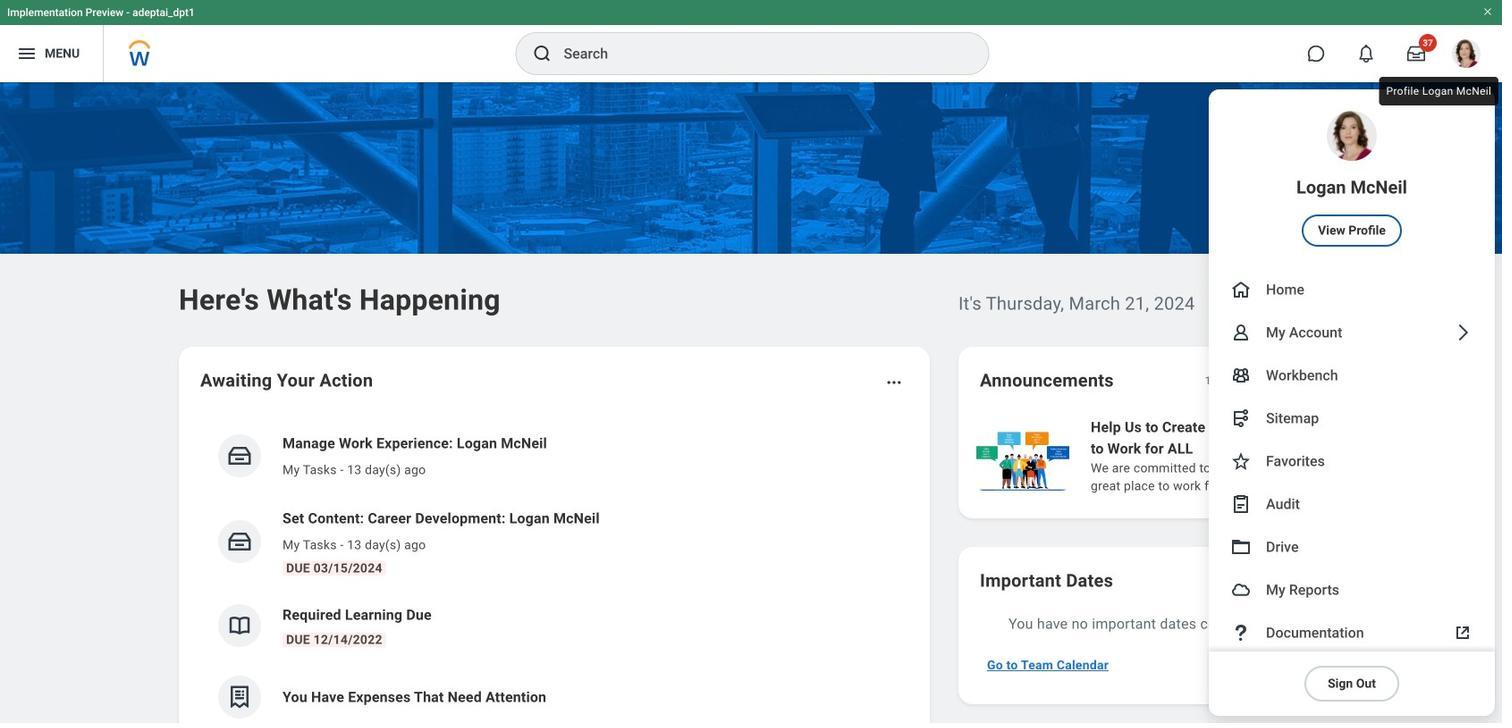 Task type: describe. For each thing, give the bounding box(es) containing it.
search image
[[532, 43, 553, 64]]

contact card matrix manager image
[[1231, 365, 1252, 386]]

Search Workday  search field
[[564, 34, 952, 73]]

9 menu item from the top
[[1209, 569, 1495, 612]]

1 menu item from the top
[[1209, 89, 1495, 268]]

user image
[[1231, 322, 1252, 343]]

6 menu item from the top
[[1209, 440, 1495, 483]]

4 menu item from the top
[[1209, 354, 1495, 397]]

chevron left small image
[[1247, 372, 1265, 390]]

justify image
[[16, 43, 38, 64]]

logan mcneil image
[[1452, 39, 1481, 68]]

book open image
[[226, 613, 253, 639]]

notifications large image
[[1358, 45, 1375, 63]]

question image
[[1231, 622, 1252, 644]]

inbox image
[[226, 443, 253, 470]]

paste image
[[1231, 494, 1252, 515]]

inbox large image
[[1408, 45, 1426, 63]]

chevron right small image
[[1279, 372, 1297, 390]]

avatar image
[[1231, 580, 1252, 601]]

dashboard expenses image
[[226, 684, 253, 711]]



Task type: vqa. For each thing, say whether or not it's contained in the screenshot.
endpoints icon in the right of the page
yes



Task type: locate. For each thing, give the bounding box(es) containing it.
ext link image
[[1452, 622, 1474, 644]]

3 menu item from the top
[[1209, 311, 1495, 354]]

0 horizontal spatial list
[[200, 419, 909, 724]]

list
[[973, 415, 1502, 497], [200, 419, 909, 724]]

8 menu item from the top
[[1209, 526, 1495, 569]]

home image
[[1231, 279, 1252, 300]]

chevron right image
[[1452, 322, 1474, 343]]

banner
[[0, 0, 1502, 716]]

close environment banner image
[[1483, 6, 1494, 17]]

7 menu item from the top
[[1209, 483, 1495, 526]]

folder open image
[[1231, 537, 1252, 558]]

inbox image
[[226, 529, 253, 555]]

2 menu item from the top
[[1209, 268, 1495, 311]]

tooltip
[[1376, 73, 1502, 109]]

star image
[[1231, 451, 1252, 472]]

1 horizontal spatial list
[[973, 415, 1502, 497]]

menu
[[1209, 89, 1495, 716]]

5 menu item from the top
[[1209, 397, 1495, 440]]

status
[[1205, 374, 1234, 388]]

10 menu item from the top
[[1209, 612, 1495, 655]]

menu item
[[1209, 89, 1495, 268], [1209, 268, 1495, 311], [1209, 311, 1495, 354], [1209, 354, 1495, 397], [1209, 397, 1495, 440], [1209, 440, 1495, 483], [1209, 483, 1495, 526], [1209, 526, 1495, 569], [1209, 569, 1495, 612], [1209, 612, 1495, 655]]

main content
[[0, 82, 1502, 724]]

endpoints image
[[1231, 408, 1252, 429]]



